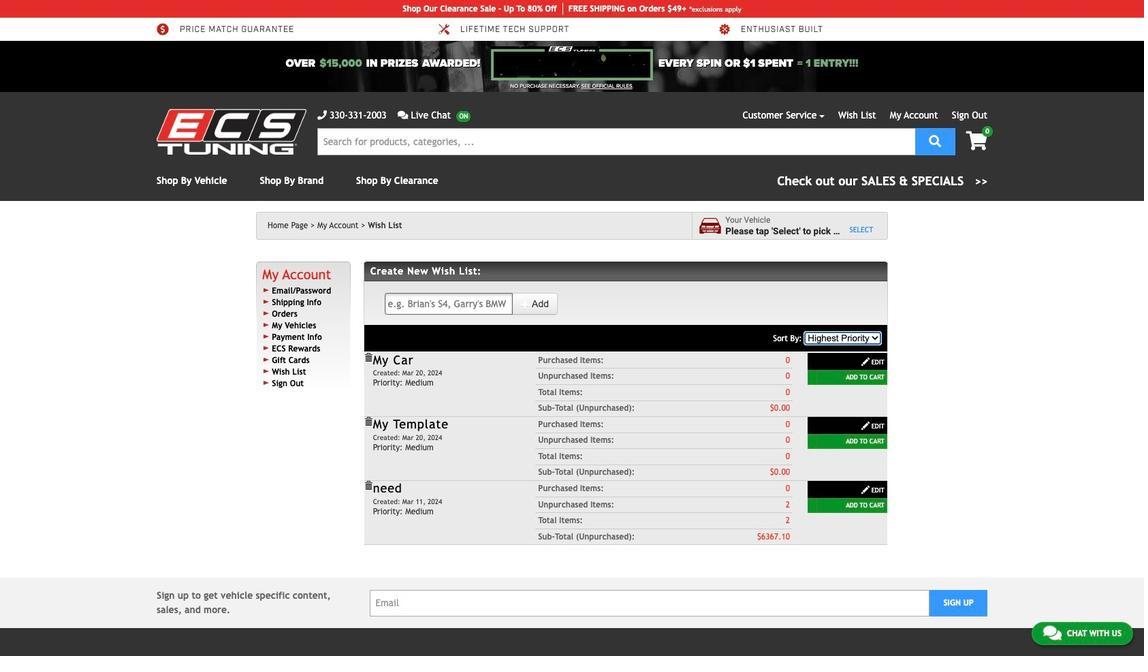 Task type: describe. For each thing, give the bounding box(es) containing it.
e.g. Brian's S4, Garry's BMW E92...etc text field
[[385, 293, 513, 315]]

0 vertical spatial comments image
[[398, 110, 408, 120]]

white image
[[861, 485, 871, 495]]

white image for first delete icon from the bottom of the page
[[861, 421, 871, 431]]

2 delete image from the top
[[364, 417, 373, 427]]

Search text field
[[318, 128, 916, 155]]

0 vertical spatial white image
[[521, 300, 530, 309]]



Task type: locate. For each thing, give the bounding box(es) containing it.
1 vertical spatial white image
[[861, 357, 871, 367]]

Email email field
[[370, 590, 930, 617]]

1 vertical spatial comments image
[[1044, 625, 1062, 641]]

0 horizontal spatial comments image
[[398, 110, 408, 120]]

1 vertical spatial delete image
[[364, 417, 373, 427]]

1 horizontal spatial comments image
[[1044, 625, 1062, 641]]

ecs tuning 'spin to win' contest logo image
[[491, 46, 654, 80]]

2 vertical spatial white image
[[861, 421, 871, 431]]

comments image
[[398, 110, 408, 120], [1044, 625, 1062, 641]]

delete image
[[364, 481, 373, 491]]

white image for 2nd delete icon from the bottom of the page
[[861, 357, 871, 367]]

search image
[[930, 135, 942, 147]]

delete image
[[364, 353, 373, 362], [364, 417, 373, 427]]

phone image
[[318, 110, 327, 120]]

white image
[[521, 300, 530, 309], [861, 357, 871, 367], [861, 421, 871, 431]]

1 delete image from the top
[[364, 353, 373, 362]]

ecs tuning image
[[157, 109, 307, 155]]

0 vertical spatial delete image
[[364, 353, 373, 362]]



Task type: vqa. For each thing, say whether or not it's contained in the screenshot.
CHAT WITH US
no



